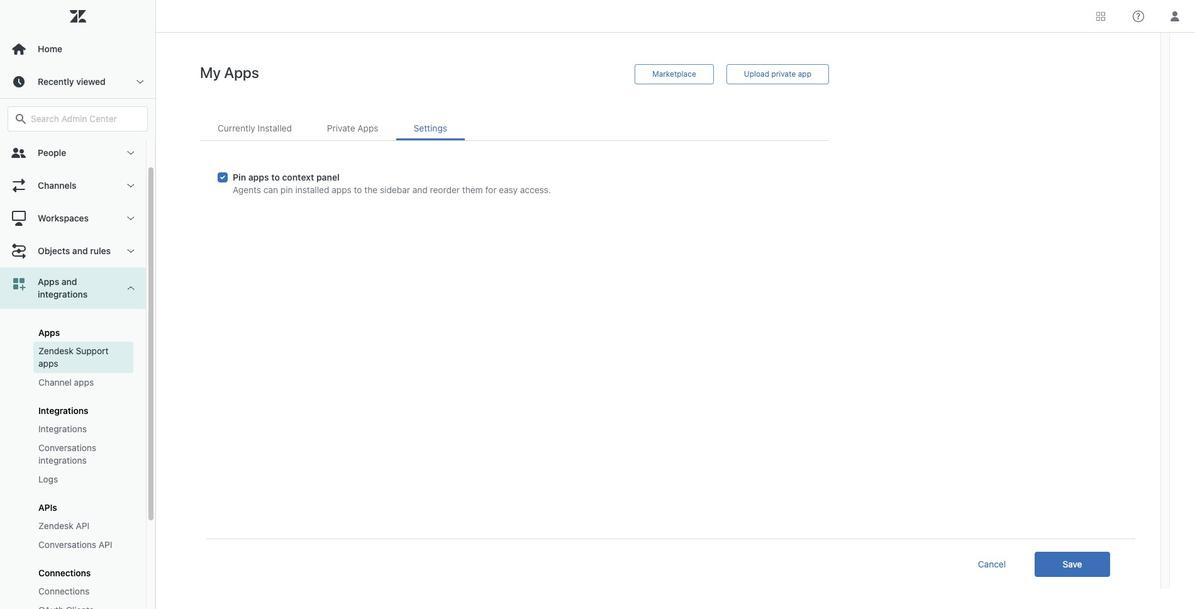 Task type: locate. For each thing, give the bounding box(es) containing it.
and inside the apps and integrations
[[62, 276, 77, 287]]

apps for apps element
[[38, 327, 60, 338]]

recently
[[38, 76, 74, 87]]

apps inside the apps and integrations
[[38, 276, 59, 287]]

0 vertical spatial integrations element
[[38, 405, 88, 416]]

api up conversations api link
[[76, 520, 89, 531]]

objects and rules
[[38, 245, 111, 256]]

integrations element up the conversations integrations
[[38, 423, 87, 435]]

zendesk support apps link
[[33, 342, 133, 373]]

1 conversations from the top
[[38, 442, 96, 453]]

and for objects
[[72, 245, 88, 256]]

recently viewed button
[[0, 65, 155, 98]]

apps inside group
[[38, 327, 60, 338]]

1 zendesk from the top
[[38, 345, 73, 356]]

conversations down zendesk api element
[[38, 539, 96, 550]]

workspaces button
[[0, 202, 146, 235]]

zendesk products image
[[1097, 12, 1105, 20]]

tree item containing apps and integrations
[[0, 267, 146, 609]]

zendesk for zendesk api
[[38, 520, 73, 531]]

0 vertical spatial connections element
[[38, 568, 91, 578]]

1 vertical spatial api
[[99, 539, 112, 550]]

1 vertical spatial connections
[[38, 586, 90, 596]]

1 integrations element from the top
[[38, 405, 88, 416]]

apps up zendesk support apps
[[38, 327, 60, 338]]

apps
[[38, 276, 59, 287], [38, 327, 60, 338]]

workspaces
[[38, 213, 89, 223]]

home button
[[0, 33, 155, 65]]

api down zendesk api link
[[99, 539, 112, 550]]

connections up oauth clients element
[[38, 586, 90, 596]]

0 horizontal spatial apps
[[38, 358, 58, 369]]

channel
[[38, 377, 72, 388]]

2 integrations from the top
[[38, 423, 87, 434]]

1 vertical spatial integrations element
[[38, 423, 87, 435]]

2 integrations element from the top
[[38, 423, 87, 435]]

0 vertical spatial and
[[72, 245, 88, 256]]

0 vertical spatial integrations
[[38, 405, 88, 416]]

0 vertical spatial apps
[[38, 276, 59, 287]]

logs
[[38, 474, 58, 484]]

primary element
[[0, 0, 156, 609]]

1 vertical spatial apps
[[38, 327, 60, 338]]

0 horizontal spatial api
[[76, 520, 89, 531]]

0 vertical spatial conversations
[[38, 442, 96, 453]]

tree containing people
[[0, 137, 155, 609]]

tree inside primary "element"
[[0, 137, 155, 609]]

apps
[[38, 358, 58, 369], [74, 377, 94, 388]]

1 vertical spatial zendesk
[[38, 520, 73, 531]]

viewed
[[76, 76, 106, 87]]

1 vertical spatial connections element
[[38, 585, 90, 598]]

api
[[76, 520, 89, 531], [99, 539, 112, 550]]

apps down the objects on the left of the page
[[38, 276, 59, 287]]

zendesk api
[[38, 520, 89, 531]]

2 conversations from the top
[[38, 539, 96, 550]]

apps inside zendesk support apps
[[38, 358, 58, 369]]

oauth clients element
[[38, 604, 94, 609]]

user menu image
[[1167, 8, 1183, 24]]

0 vertical spatial zendesk
[[38, 345, 73, 356]]

logs element
[[38, 473, 58, 486]]

1 connections from the top
[[38, 568, 91, 578]]

connections up connections link
[[38, 568, 91, 578]]

apps and integrations button
[[0, 267, 146, 309]]

1 vertical spatial integrations
[[38, 423, 87, 434]]

integrations
[[38, 405, 88, 416], [38, 423, 87, 434]]

conversations integrations element
[[38, 442, 128, 467]]

conversations api
[[38, 539, 112, 550]]

channels
[[38, 180, 76, 191]]

conversations api element
[[38, 539, 112, 551]]

none search field inside primary "element"
[[1, 106, 154, 131]]

zendesk
[[38, 345, 73, 356], [38, 520, 73, 531]]

integrations element up integrations link
[[38, 405, 88, 416]]

connections element up connections link
[[38, 568, 91, 578]]

zendesk down apis
[[38, 520, 73, 531]]

integrations up integrations link
[[38, 405, 88, 416]]

apis element
[[38, 502, 57, 513]]

and
[[72, 245, 88, 256], [62, 276, 77, 287]]

tree
[[0, 137, 155, 609]]

api for zendesk api
[[76, 520, 89, 531]]

1 vertical spatial integrations
[[38, 455, 87, 466]]

and left rules
[[72, 245, 88, 256]]

tree item inside tree
[[0, 267, 146, 609]]

1 horizontal spatial apps
[[74, 377, 94, 388]]

0 vertical spatial apps
[[38, 358, 58, 369]]

zendesk support apps
[[38, 345, 109, 369]]

integrations up the logs
[[38, 455, 87, 466]]

integrations up apps element
[[38, 289, 88, 299]]

1 vertical spatial conversations
[[38, 539, 96, 550]]

connections
[[38, 568, 91, 578], [38, 586, 90, 596]]

zendesk inside zendesk support apps
[[38, 345, 73, 356]]

apps down zendesk support apps link
[[74, 377, 94, 388]]

conversations
[[38, 442, 96, 453], [38, 539, 96, 550]]

zendesk support apps element
[[38, 345, 128, 370]]

None search field
[[1, 106, 154, 131]]

connections element
[[38, 568, 91, 578], [38, 585, 90, 598]]

help image
[[1133, 10, 1144, 22]]

zendesk down apps element
[[38, 345, 73, 356]]

apps up channel
[[38, 358, 58, 369]]

1 integrations from the top
[[38, 405, 88, 416]]

2 connections element from the top
[[38, 585, 90, 598]]

integrations up the conversations integrations
[[38, 423, 87, 434]]

1 horizontal spatial api
[[99, 539, 112, 550]]

0 vertical spatial connections
[[38, 568, 91, 578]]

1 vertical spatial apps
[[74, 377, 94, 388]]

connections link
[[33, 582, 133, 601]]

integrations element
[[38, 405, 88, 416], [38, 423, 87, 435]]

integrations for 2nd integrations element from the bottom
[[38, 405, 88, 416]]

and down objects and rules dropdown button
[[62, 276, 77, 287]]

people
[[38, 147, 66, 158]]

connections element up oauth clients element
[[38, 585, 90, 598]]

conversations api link
[[33, 535, 133, 554]]

2 connections from the top
[[38, 586, 90, 596]]

apis
[[38, 502, 57, 513]]

2 zendesk from the top
[[38, 520, 73, 531]]

integrations
[[38, 289, 88, 299], [38, 455, 87, 466]]

0 vertical spatial integrations
[[38, 289, 88, 299]]

1 vertical spatial and
[[62, 276, 77, 287]]

0 vertical spatial api
[[76, 520, 89, 531]]

conversations down integrations link
[[38, 442, 96, 453]]

tree item
[[0, 267, 146, 609]]

people button
[[0, 137, 146, 169]]



Task type: describe. For each thing, give the bounding box(es) containing it.
logs link
[[33, 470, 133, 489]]

channel apps link
[[33, 373, 133, 392]]

objects
[[38, 245, 70, 256]]

api for conversations api
[[99, 539, 112, 550]]

channel apps element
[[38, 376, 94, 389]]

zendesk api link
[[33, 517, 133, 535]]

recently viewed
[[38, 76, 106, 87]]

channel apps
[[38, 377, 94, 388]]

apps for apps and integrations
[[38, 276, 59, 287]]

zendesk api element
[[38, 520, 89, 532]]

support
[[76, 345, 109, 356]]

conversations integrations link
[[33, 439, 133, 470]]

1 connections element from the top
[[38, 568, 91, 578]]

and for apps
[[62, 276, 77, 287]]

objects and rules button
[[0, 235, 146, 267]]

zendesk for zendesk support apps
[[38, 345, 73, 356]]

apps and integrations group
[[0, 309, 146, 609]]

integrations link
[[33, 420, 133, 439]]

conversations integrations
[[38, 442, 96, 466]]

rules
[[90, 245, 111, 256]]

apps inside "element"
[[74, 377, 94, 388]]

conversations for integrations
[[38, 442, 96, 453]]

integrations for 1st integrations element from the bottom of the apps and integrations group
[[38, 423, 87, 434]]

connections inside connections link
[[38, 586, 90, 596]]

integrations inside the conversations integrations
[[38, 455, 87, 466]]

home
[[38, 43, 62, 54]]

channels button
[[0, 169, 146, 202]]

apps element
[[38, 327, 60, 338]]

Search Admin Center field
[[31, 113, 140, 125]]

integrations inside dropdown button
[[38, 289, 88, 299]]

conversations for api
[[38, 539, 96, 550]]

apps and integrations
[[38, 276, 88, 299]]



Task type: vqa. For each thing, say whether or not it's contained in the screenshot.
James Peterson
no



